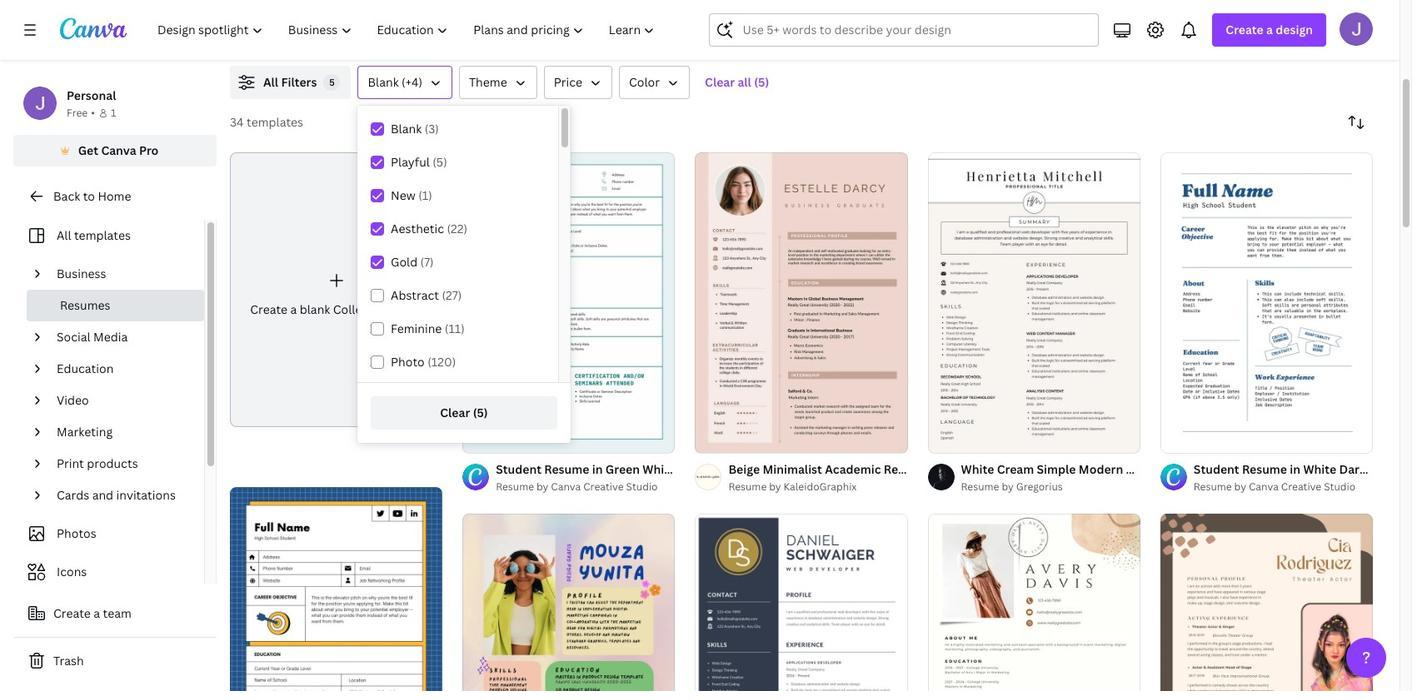 Task type: locate. For each thing, give the bounding box(es) containing it.
lin
[[1397, 462, 1412, 477]]

create a design
[[1226, 22, 1313, 37]]

canva inside student resume in white dark blue lin resume by canva creative studio
[[1249, 480, 1279, 494]]

2 horizontal spatial canva
[[1249, 480, 1279, 494]]

by for student resume in white dark blue lin
[[1234, 480, 1247, 494]]

clear (5) button
[[371, 397, 557, 430]]

gregorius
[[1016, 480, 1063, 494]]

business inside the white cream simple modern business cv resume resume by gregorius
[[1126, 462, 1176, 477]]

2 student from the left
[[1194, 462, 1239, 477]]

color
[[629, 74, 660, 90]]

student down 2 on the bottom right of the page
[[1194, 462, 1239, 477]]

beige minimalist academic resume image
[[695, 153, 908, 453]]

1 vertical spatial a
[[290, 302, 297, 318]]

create down icons
[[53, 606, 91, 622]]

all filters
[[263, 74, 317, 90]]

1 horizontal spatial clear
[[705, 74, 735, 90]]

clear down (120)
[[440, 405, 470, 421]]

brown nude aesthetic abstract actor art resume image
[[1160, 514, 1373, 692]]

by inside student resume in white dark blue lin resume by canva creative studio
[[1234, 480, 1247, 494]]

1 vertical spatial templates
[[74, 227, 131, 243]]

by
[[537, 480, 549, 494], [769, 480, 781, 494], [1002, 480, 1014, 494], [1234, 480, 1247, 494]]

student resume in white dark blue lin link
[[1194, 461, 1412, 479]]

2 in from the left
[[1290, 462, 1301, 477]]

1 left "of"
[[1172, 433, 1177, 446]]

by down student resume in white dark blue lin link
[[1234, 480, 1247, 494]]

cards and invitations
[[57, 487, 176, 503]]

1 right •
[[111, 106, 116, 120]]

0 horizontal spatial business
[[57, 266, 106, 282]]

0 horizontal spatial a
[[94, 606, 100, 622]]

a left team
[[94, 606, 100, 622]]

1 horizontal spatial canva
[[551, 480, 581, 494]]

1 vertical spatial create
[[250, 302, 288, 318]]

a for design
[[1266, 22, 1273, 37]]

resume by canva creative studio link down green
[[496, 479, 675, 496]]

canva down student resume in white dark blue lin link
[[1249, 480, 1279, 494]]

a left 'blank'
[[290, 302, 297, 318]]

in left green
[[592, 462, 603, 477]]

2 vertical spatial (5)
[[473, 405, 488, 421]]

photo (120)
[[391, 354, 456, 370]]

studio inside student resume in green white lined style resume by canva creative studio
[[626, 480, 658, 494]]

creative inside student resume in white dark blue lin resume by canva creative studio
[[1281, 480, 1322, 494]]

studio
[[626, 480, 658, 494], [1324, 480, 1356, 494]]

2 vertical spatial create
[[53, 606, 91, 622]]

studio inside student resume in white dark blue lin resume by canva creative studio
[[1324, 480, 1356, 494]]

resume by gregorius link
[[961, 479, 1140, 496]]

1 vertical spatial 1
[[1172, 433, 1177, 446]]

1 horizontal spatial creative
[[1281, 480, 1322, 494]]

0 horizontal spatial create
[[53, 606, 91, 622]]

1 vertical spatial clear
[[440, 405, 470, 421]]

blank (+4)
[[368, 74, 422, 90]]

create left design
[[1226, 22, 1264, 37]]

1 horizontal spatial all
[[263, 74, 278, 90]]

back to home link
[[13, 180, 217, 213]]

beige
[[729, 462, 760, 477]]

student for student resume in green white lined style
[[496, 462, 542, 477]]

2 creative from the left
[[1281, 480, 1322, 494]]

student down clear (5) button
[[496, 462, 542, 477]]

1 horizontal spatial in
[[1290, 462, 1301, 477]]

beige minimalist academic resume link
[[729, 461, 929, 479]]

0 horizontal spatial (5)
[[433, 154, 447, 170]]

resume by kaleidographix link
[[729, 479, 908, 496]]

icons
[[57, 564, 87, 580]]

blank left "(+4)"
[[368, 74, 399, 90]]

blank inside button
[[368, 74, 399, 90]]

2 by from the left
[[769, 480, 781, 494]]

1 horizontal spatial 1
[[1172, 433, 1177, 446]]

invitations
[[116, 487, 176, 503]]

0 vertical spatial blank
[[368, 74, 399, 90]]

(22)
[[447, 221, 467, 237]]

social
[[57, 329, 91, 345]]

2 horizontal spatial white
[[1303, 462, 1337, 477]]

business up resumes
[[57, 266, 106, 282]]

1 by from the left
[[537, 480, 549, 494]]

in
[[592, 462, 603, 477], [1290, 462, 1301, 477]]

resume by canva creative studio link
[[496, 479, 675, 496], [1194, 479, 1373, 496]]

clear
[[705, 74, 735, 90], [440, 405, 470, 421]]

0 horizontal spatial studio
[[626, 480, 658, 494]]

by inside beige minimalist academic resume resume by kaleidographix
[[769, 480, 781, 494]]

None search field
[[709, 13, 1099, 47]]

create for create a blank college resume
[[250, 302, 288, 318]]

0 vertical spatial (5)
[[754, 74, 769, 90]]

1 vertical spatial (5)
[[433, 154, 447, 170]]

simple
[[1037, 462, 1076, 477]]

2 horizontal spatial a
[[1266, 22, 1273, 37]]

blue
[[1369, 462, 1394, 477]]

a left design
[[1266, 22, 1273, 37]]

by down minimalist at the right of the page
[[769, 480, 781, 494]]

canva
[[101, 142, 136, 158], [551, 480, 581, 494], [1249, 480, 1279, 494]]

green
[[606, 462, 640, 477]]

4 by from the left
[[1234, 480, 1247, 494]]

a inside button
[[94, 606, 100, 622]]

1 horizontal spatial a
[[290, 302, 297, 318]]

photo
[[391, 354, 425, 370]]

1 studio from the left
[[626, 480, 658, 494]]

(120)
[[428, 354, 456, 370]]

white left "lined"
[[643, 462, 676, 477]]

0 horizontal spatial all
[[57, 227, 71, 243]]

white inside the white cream simple modern business cv resume resume by gregorius
[[961, 462, 994, 477]]

canva for student resume in green white lined style
[[551, 480, 581, 494]]

in inside student resume in white dark blue lin resume by canva creative studio
[[1290, 462, 1301, 477]]

3 white from the left
[[1303, 462, 1337, 477]]

1 horizontal spatial white
[[961, 462, 994, 477]]

all left filters
[[263, 74, 278, 90]]

studio for dark
[[1324, 480, 1356, 494]]

to
[[83, 188, 95, 204]]

1 of 2 link
[[1160, 152, 1373, 453]]

Search search field
[[743, 14, 1088, 46]]

blank left (3)
[[391, 121, 422, 137]]

by down cream
[[1002, 480, 1014, 494]]

create inside 'create a team' button
[[53, 606, 91, 622]]

studio down green
[[626, 480, 658, 494]]

all templates
[[57, 227, 131, 243]]

cv
[[1179, 462, 1195, 477]]

(5) for playful (5)
[[433, 154, 447, 170]]

price button
[[544, 66, 612, 99]]

0 vertical spatial all
[[263, 74, 278, 90]]

1 horizontal spatial business
[[1126, 462, 1176, 477]]

1 student from the left
[[496, 462, 542, 477]]

in inside student resume in green white lined style resume by canva creative studio
[[592, 462, 603, 477]]

0 horizontal spatial 1
[[111, 106, 116, 120]]

in for green
[[592, 462, 603, 477]]

clear for clear (5)
[[440, 405, 470, 421]]

in left dark at the bottom right
[[1290, 462, 1301, 477]]

0 horizontal spatial resume by canva creative studio link
[[496, 479, 675, 496]]

blank (3)
[[391, 121, 439, 137]]

feminine (11)
[[391, 321, 465, 337]]

student inside student resume in white dark blue lin resume by canva creative studio
[[1194, 462, 1239, 477]]

0 horizontal spatial student
[[496, 462, 542, 477]]

creative
[[583, 480, 624, 494], [1281, 480, 1322, 494]]

beige minimalist academic resume resume by kaleidographix
[[729, 462, 929, 494]]

0 vertical spatial a
[[1266, 22, 1273, 37]]

all for all filters
[[263, 74, 278, 90]]

1 white from the left
[[643, 462, 676, 477]]

gold
[[391, 254, 418, 270]]

white left dark at the bottom right
[[1303, 462, 1337, 477]]

•
[[91, 106, 95, 120]]

0 vertical spatial 1
[[111, 106, 116, 120]]

5 filter options selected element
[[324, 74, 340, 91]]

templates down back to home
[[74, 227, 131, 243]]

photos link
[[23, 518, 194, 550]]

create inside create a blank college resume element
[[250, 302, 288, 318]]

templates right "34"
[[247, 114, 303, 130]]

white left cream
[[961, 462, 994, 477]]

student resume in green white lined style link
[[496, 461, 742, 479]]

color button
[[619, 66, 690, 99]]

1 for 1 of 2
[[1172, 433, 1177, 446]]

by inside student resume in green white lined style resume by canva creative studio
[[537, 480, 549, 494]]

personal
[[67, 87, 116, 103]]

1 horizontal spatial templates
[[247, 114, 303, 130]]

create
[[1226, 22, 1264, 37], [250, 302, 288, 318], [53, 606, 91, 622]]

free •
[[67, 106, 95, 120]]

create a team button
[[13, 597, 217, 631]]

college
[[333, 302, 375, 318]]

1 resume by canva creative studio link from the left
[[496, 479, 675, 496]]

studio for white
[[626, 480, 658, 494]]

creative down the student resume in green white lined style link
[[583, 480, 624, 494]]

clear for clear all (5)
[[705, 74, 735, 90]]

blank for blank (3)
[[391, 121, 422, 137]]

by down the student resume in green white lined style link
[[537, 480, 549, 494]]

0 horizontal spatial canva
[[101, 142, 136, 158]]

(11)
[[445, 321, 465, 337]]

34 templates
[[230, 114, 303, 130]]

1 horizontal spatial resume by canva creative studio link
[[1194, 479, 1373, 496]]

2 studio from the left
[[1324, 480, 1356, 494]]

0 vertical spatial create
[[1226, 22, 1264, 37]]

creative down student resume in white dark blue lin link
[[1281, 480, 1322, 494]]

create left 'blank'
[[250, 302, 288, 318]]

clear all (5)
[[705, 74, 769, 90]]

lined
[[679, 462, 710, 477]]

1 horizontal spatial (5)
[[473, 405, 488, 421]]

home
[[98, 188, 131, 204]]

1 vertical spatial all
[[57, 227, 71, 243]]

clear left the all
[[705, 74, 735, 90]]

student resume in green white lined style image
[[463, 153, 675, 453]]

create a blank college resume element
[[230, 152, 443, 428]]

0 horizontal spatial creative
[[583, 480, 624, 494]]

0 vertical spatial templates
[[247, 114, 303, 130]]

by inside the white cream simple modern business cv resume resume by gregorius
[[1002, 480, 1014, 494]]

0 horizontal spatial templates
[[74, 227, 131, 243]]

canva down the student resume in green white lined style link
[[551, 480, 581, 494]]

0 horizontal spatial white
[[643, 462, 676, 477]]

2 resume by canva creative studio link from the left
[[1194, 479, 1373, 496]]

creative inside student resume in green white lined style resume by canva creative studio
[[583, 480, 624, 494]]

0 horizontal spatial clear
[[440, 405, 470, 421]]

resume by canva creative studio link down dark at the bottom right
[[1194, 479, 1373, 496]]

0 vertical spatial business
[[57, 266, 106, 282]]

34
[[230, 114, 244, 130]]

a
[[1266, 22, 1273, 37], [290, 302, 297, 318], [94, 606, 100, 622]]

blank (+4) button
[[358, 66, 452, 99]]

canva left pro
[[101, 142, 136, 158]]

social media link
[[50, 322, 194, 353]]

all
[[263, 74, 278, 90], [57, 227, 71, 243]]

by for student resume in green white lined style
[[537, 480, 549, 494]]

style
[[713, 462, 742, 477]]

student inside student resume in green white lined style resume by canva creative studio
[[496, 462, 542, 477]]

studio down dark at the bottom right
[[1324, 480, 1356, 494]]

(1)
[[418, 187, 432, 203]]

colorful pastel minimalist cute note resume image
[[463, 514, 675, 692]]

1 horizontal spatial create
[[250, 302, 288, 318]]

2 vertical spatial a
[[94, 606, 100, 622]]

0 horizontal spatial in
[[592, 462, 603, 477]]

create a design button
[[1213, 13, 1326, 47]]

a inside dropdown button
[[1266, 22, 1273, 37]]

3 by from the left
[[1002, 480, 1014, 494]]

2 white from the left
[[961, 462, 994, 477]]

student resume in white dark blue lined style image
[[1160, 153, 1373, 453]]

canva inside student resume in green white lined style resume by canva creative studio
[[551, 480, 581, 494]]

1 in from the left
[[592, 462, 603, 477]]

by for white cream simple modern business cv resume
[[1002, 480, 1014, 494]]

get canva pro button
[[13, 135, 217, 167]]

1 vertical spatial blank
[[391, 121, 422, 137]]

0 vertical spatial clear
[[705, 74, 735, 90]]

2 horizontal spatial create
[[1226, 22, 1264, 37]]

create inside dropdown button
[[1226, 22, 1264, 37]]

1 creative from the left
[[583, 480, 624, 494]]

1 horizontal spatial studio
[[1324, 480, 1356, 494]]

1 horizontal spatial student
[[1194, 462, 1239, 477]]

new (1)
[[391, 187, 432, 203]]

all down back on the left of the page
[[57, 227, 71, 243]]

1 vertical spatial business
[[1126, 462, 1176, 477]]

business left cv
[[1126, 462, 1176, 477]]

resume by canva creative studio link for white
[[1194, 479, 1373, 496]]

resume by canva creative studio link for green
[[496, 479, 675, 496]]

(5)
[[754, 74, 769, 90], [433, 154, 447, 170], [473, 405, 488, 421]]

student
[[496, 462, 542, 477], [1194, 462, 1239, 477]]



Task type: vqa. For each thing, say whether or not it's contained in the screenshot.
blue
yes



Task type: describe. For each thing, give the bounding box(es) containing it.
marketing link
[[50, 417, 194, 448]]

dark
[[1339, 462, 1366, 477]]

aesthetic (22)
[[391, 221, 467, 237]]

back
[[53, 188, 80, 204]]

education
[[57, 361, 114, 377]]

academic
[[825, 462, 881, 477]]

2
[[1191, 433, 1196, 446]]

abstract (27)
[[391, 287, 462, 303]]

price
[[554, 74, 582, 90]]

resumes
[[60, 297, 110, 313]]

trash
[[53, 653, 84, 669]]

cards
[[57, 487, 89, 503]]

products
[[87, 456, 138, 472]]

create a team
[[53, 606, 132, 622]]

theme button
[[459, 66, 537, 99]]

get
[[78, 142, 98, 158]]

feminine
[[391, 321, 442, 337]]

video
[[57, 392, 89, 408]]

all for all templates
[[57, 227, 71, 243]]

print
[[57, 456, 84, 472]]

playful
[[391, 154, 430, 170]]

white inside student resume in white dark blue lin resume by canva creative studio
[[1303, 462, 1337, 477]]

filters
[[281, 74, 317, 90]]

print products link
[[50, 448, 194, 480]]

playful (5)
[[391, 154, 447, 170]]

a for team
[[94, 606, 100, 622]]

business link
[[50, 258, 194, 290]]

print products
[[57, 456, 138, 472]]

top level navigation element
[[147, 13, 669, 47]]

canva inside button
[[101, 142, 136, 158]]

clear (5)
[[440, 405, 488, 421]]

5
[[329, 76, 335, 88]]

abstract organic resume image
[[928, 514, 1140, 692]]

free
[[67, 106, 88, 120]]

cream
[[997, 462, 1034, 477]]

student for student resume in white dark blue lin
[[1194, 462, 1239, 477]]

jacob simon image
[[1340, 12, 1373, 46]]

back to home
[[53, 188, 131, 204]]

templates for all templates
[[74, 227, 131, 243]]

(5) for clear (5)
[[473, 405, 488, 421]]

a for blank
[[290, 302, 297, 318]]

white cream simple modern business cv resume link
[[961, 461, 1243, 479]]

team
[[103, 606, 132, 622]]

media
[[93, 329, 128, 345]]

college resume templates image
[[1018, 0, 1373, 46]]

white cream simple modern business cv resume image
[[928, 153, 1140, 453]]

and
[[92, 487, 113, 503]]

abstract
[[391, 287, 439, 303]]

social media
[[57, 329, 128, 345]]

pro
[[139, 142, 159, 158]]

gold (7)
[[391, 254, 434, 270]]

trash link
[[13, 645, 217, 678]]

2 horizontal spatial (5)
[[754, 74, 769, 90]]

blank
[[300, 302, 330, 318]]

in for white
[[1290, 462, 1301, 477]]

student resume in dark blue white yellow lined style image
[[230, 488, 443, 692]]

icons link
[[23, 557, 194, 588]]

gray gold clean cv resume image
[[695, 514, 908, 692]]

video link
[[50, 385, 194, 417]]

create for create a team
[[53, 606, 91, 622]]

student resume in green white lined style resume by canva creative studio
[[496, 462, 742, 494]]

(7)
[[420, 254, 434, 270]]

create a blank college resume link
[[230, 152, 443, 428]]

white inside student resume in green white lined style resume by canva creative studio
[[643, 462, 676, 477]]

white cream simple modern business cv resume resume by gregorius
[[961, 462, 1243, 494]]

clear all (5) button
[[697, 66, 778, 99]]

kaleidographix
[[784, 480, 857, 494]]

templates for 34 templates
[[247, 114, 303, 130]]

blank for blank (+4)
[[368, 74, 399, 90]]

creative for white
[[1281, 480, 1322, 494]]

education link
[[50, 353, 194, 385]]

new
[[391, 187, 416, 203]]

creative for green
[[583, 480, 624, 494]]

theme
[[469, 74, 507, 90]]

aesthetic
[[391, 221, 444, 237]]

(27)
[[442, 287, 462, 303]]

1 for 1
[[111, 106, 116, 120]]

all
[[738, 74, 751, 90]]

Sort by button
[[1340, 106, 1373, 139]]

design
[[1276, 22, 1313, 37]]

(3)
[[425, 121, 439, 137]]

1 of 2
[[1172, 433, 1196, 446]]

cards and invitations link
[[50, 480, 194, 512]]

minimalist
[[763, 462, 822, 477]]

marketing
[[57, 424, 113, 440]]

create for create a design
[[1226, 22, 1264, 37]]

(+4)
[[402, 74, 422, 90]]

photos
[[57, 526, 96, 542]]

canva for student resume in white dark blue lin
[[1249, 480, 1279, 494]]

modern
[[1079, 462, 1123, 477]]



